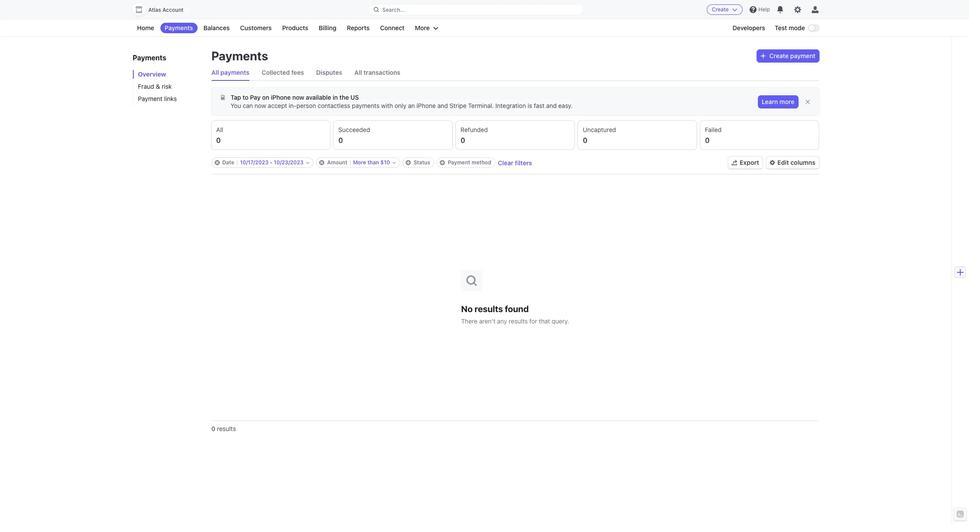 Task type: vqa. For each thing, say whether or not it's contained in the screenshot.
More related to More
yes



Task type: locate. For each thing, give the bounding box(es) containing it.
found
[[505, 304, 529, 314]]

payments up tap
[[221, 69, 250, 76]]

uncaptured 0
[[583, 126, 617, 144]]

0 horizontal spatial svg image
[[220, 95, 225, 100]]

no
[[461, 304, 473, 314]]

0 horizontal spatial results
[[217, 425, 236, 433]]

svg image left create payment
[[761, 53, 766, 59]]

learn more link
[[759, 96, 799, 108]]

notifications image
[[778, 6, 785, 13]]

more
[[415, 24, 430, 31], [353, 159, 366, 166]]

0 for all 0
[[216, 136, 221, 144]]

that
[[539, 317, 550, 325]]

now
[[293, 94, 304, 101], [255, 102, 266, 109]]

1 horizontal spatial more
[[415, 24, 430, 31]]

no results found there aren't any results for that query.
[[461, 304, 570, 325]]

mode
[[789, 24, 806, 31]]

0 inside refunded 0
[[461, 136, 466, 144]]

0 vertical spatial iphone
[[271, 94, 291, 101]]

test
[[775, 24, 788, 31]]

fraud & risk link
[[133, 82, 203, 91]]

0 for failed 0
[[706, 136, 710, 144]]

0 vertical spatial now
[[293, 94, 304, 101]]

payment links link
[[133, 94, 203, 103]]

with
[[381, 102, 393, 109]]

2 vertical spatial results
[[217, 425, 236, 433]]

1 horizontal spatial create
[[770, 52, 789, 59]]

and right "fast"
[[547, 102, 557, 109]]

2 and from the left
[[547, 102, 557, 109]]

all 0
[[216, 126, 223, 144]]

0 results
[[211, 425, 236, 433]]

1 horizontal spatial results
[[475, 304, 503, 314]]

filters
[[515, 159, 533, 166]]

tab list
[[211, 65, 820, 81], [211, 121, 820, 150]]

all for payments
[[211, 69, 219, 76]]

&
[[156, 83, 160, 90]]

test mode
[[775, 24, 806, 31]]

person
[[297, 102, 316, 109]]

0 for refunded 0
[[461, 136, 466, 144]]

0 vertical spatial payment
[[138, 95, 163, 102]]

1 vertical spatial payments
[[352, 102, 380, 109]]

create inside create payment popup button
[[770, 52, 789, 59]]

and left stripe
[[438, 102, 448, 109]]

0
[[216, 136, 221, 144], [339, 136, 343, 144], [461, 136, 466, 144], [583, 136, 588, 144], [706, 136, 710, 144], [211, 425, 215, 433]]

all transactions
[[355, 69, 401, 76]]

payment down fraud
[[138, 95, 163, 102]]

0 vertical spatial tab list
[[211, 65, 820, 81]]

iphone
[[271, 94, 291, 101], [417, 102, 436, 109]]

iphone right an
[[417, 102, 436, 109]]

0 horizontal spatial iphone
[[271, 94, 291, 101]]

can
[[243, 102, 253, 109]]

payments up overview
[[133, 54, 166, 62]]

1 horizontal spatial now
[[293, 94, 304, 101]]

customers
[[240, 24, 272, 31]]

create up developers link
[[712, 6, 729, 13]]

collected fees
[[262, 69, 304, 76]]

in-
[[289, 102, 297, 109]]

results for no
[[475, 304, 503, 314]]

edit amount image
[[393, 161, 396, 164]]

edit date image
[[306, 161, 310, 164]]

stripe
[[450, 102, 467, 109]]

date
[[222, 159, 234, 166]]

0 inside succeeded 0
[[339, 136, 343, 144]]

0 horizontal spatial create
[[712, 6, 729, 13]]

svg image left tap
[[220, 95, 225, 100]]

1 horizontal spatial svg image
[[761, 53, 766, 59]]

2 tab list from the top
[[211, 121, 820, 150]]

fraud & risk
[[138, 83, 172, 90]]

0 horizontal spatial now
[[255, 102, 266, 109]]

0 horizontal spatial payment
[[138, 95, 163, 102]]

disputes
[[316, 69, 342, 76]]

billing
[[319, 24, 337, 31]]

now up the in- at the left of the page
[[293, 94, 304, 101]]

payment right add payment method image
[[448, 159, 471, 166]]

terminal.
[[468, 102, 494, 109]]

now down the pay
[[255, 102, 266, 109]]

Search… search field
[[369, 4, 584, 15]]

all payments
[[211, 69, 250, 76]]

1 tab list from the top
[[211, 65, 820, 81]]

create button
[[707, 4, 743, 15]]

1 horizontal spatial iphone
[[417, 102, 436, 109]]

collected fees link
[[262, 65, 304, 80]]

more for more
[[415, 24, 430, 31]]

all transactions link
[[355, 65, 401, 80]]

10/23/2023
[[274, 159, 304, 166]]

1 vertical spatial payment
[[448, 159, 471, 166]]

all inside 'all payments' "link"
[[211, 69, 219, 76]]

more inside clear filters toolbar
[[353, 159, 366, 166]]

tab list up clear filters
[[211, 121, 820, 150]]

all inside all transactions link
[[355, 69, 362, 76]]

payment
[[138, 95, 163, 102], [448, 159, 471, 166]]

any
[[498, 317, 507, 325]]

1 horizontal spatial payments
[[352, 102, 380, 109]]

1 vertical spatial iphone
[[417, 102, 436, 109]]

accept
[[268, 102, 287, 109]]

1 vertical spatial tab list
[[211, 121, 820, 150]]

svg image
[[761, 53, 766, 59], [220, 95, 225, 100]]

1 vertical spatial svg image
[[220, 95, 225, 100]]

1 vertical spatial now
[[255, 102, 266, 109]]

0 for succeeded 0
[[339, 136, 343, 144]]

0 vertical spatial results
[[475, 304, 503, 314]]

0 horizontal spatial and
[[438, 102, 448, 109]]

payments down account
[[165, 24, 193, 31]]

create inside create button
[[712, 6, 729, 13]]

payments
[[221, 69, 250, 76], [352, 102, 380, 109]]

failed
[[706, 126, 722, 133]]

all
[[211, 69, 219, 76], [355, 69, 362, 76], [216, 126, 223, 133]]

more right connect
[[415, 24, 430, 31]]

1 vertical spatial results
[[509, 317, 528, 325]]

failed 0
[[706, 126, 722, 144]]

0 inside all 0
[[216, 136, 221, 144]]

payments down us
[[352, 102, 380, 109]]

in
[[333, 94, 338, 101]]

1 vertical spatial create
[[770, 52, 789, 59]]

1 and from the left
[[438, 102, 448, 109]]

0 horizontal spatial more
[[353, 159, 366, 166]]

atlas account button
[[133, 3, 192, 16]]

0 vertical spatial svg image
[[761, 53, 766, 59]]

1 vertical spatial more
[[353, 159, 366, 166]]

1 horizontal spatial and
[[547, 102, 557, 109]]

customers link
[[236, 23, 276, 33]]

results
[[475, 304, 503, 314], [509, 317, 528, 325], [217, 425, 236, 433]]

create left payment
[[770, 52, 789, 59]]

balances link
[[199, 23, 234, 33]]

uncaptured
[[583, 126, 617, 133]]

fees
[[292, 69, 304, 76]]

overview
[[138, 70, 166, 78]]

and
[[438, 102, 448, 109], [547, 102, 557, 109]]

0 vertical spatial payments
[[221, 69, 250, 76]]

0 inside failed 0
[[706, 136, 710, 144]]

developers
[[733, 24, 766, 31]]

for
[[530, 317, 538, 325]]

iphone up accept
[[271, 94, 291, 101]]

fraud
[[138, 83, 154, 90]]

atlas
[[149, 7, 161, 13]]

add status image
[[406, 160, 411, 165]]

aren't
[[480, 317, 496, 325]]

payment inside clear filters toolbar
[[448, 159, 471, 166]]

more left than
[[353, 159, 366, 166]]

0 vertical spatial create
[[712, 6, 729, 13]]

0 inside uncaptured 0
[[583, 136, 588, 144]]

0 horizontal spatial payments
[[221, 69, 250, 76]]

payment method
[[448, 159, 492, 166]]

2 horizontal spatial results
[[509, 317, 528, 325]]

search…
[[383, 6, 405, 13]]

account
[[163, 7, 184, 13]]

create payment button
[[758, 50, 820, 62]]

0 vertical spatial more
[[415, 24, 430, 31]]

tab list up integration
[[211, 65, 820, 81]]

more inside button
[[415, 24, 430, 31]]

1 horizontal spatial payment
[[448, 159, 471, 166]]



Task type: describe. For each thing, give the bounding box(es) containing it.
edit
[[778, 159, 790, 166]]

create for create
[[712, 6, 729, 13]]

clear
[[498, 159, 514, 166]]

learn more
[[762, 98, 795, 105]]

-
[[270, 159, 273, 166]]

$10
[[381, 159, 390, 166]]

balances
[[204, 24, 230, 31]]

payments up all payments
[[211, 49, 268, 63]]

create payment
[[770, 52, 816, 59]]

links
[[164, 95, 177, 102]]

succeeded
[[339, 126, 370, 133]]

home link
[[133, 23, 159, 33]]

clear filters button
[[498, 159, 533, 166]]

payment for payment method
[[448, 159, 471, 166]]

collected
[[262, 69, 290, 76]]

fast
[[534, 102, 545, 109]]

more button
[[411, 23, 443, 33]]

Search… text field
[[369, 4, 584, 15]]

export button
[[729, 157, 763, 169]]

products link
[[278, 23, 313, 33]]

refunded
[[461, 126, 488, 133]]

the
[[340, 94, 349, 101]]

payment
[[791, 52, 816, 59]]

overview link
[[133, 70, 203, 79]]

only
[[395, 102, 407, 109]]

billing link
[[315, 23, 341, 33]]

columns
[[791, 159, 816, 166]]

0 for uncaptured 0
[[583, 136, 588, 144]]

clear filters toolbar
[[211, 157, 533, 168]]

contactless
[[318, 102, 351, 109]]

all for transactions
[[355, 69, 362, 76]]

more than $10
[[353, 159, 390, 166]]

edit columns button
[[767, 157, 820, 169]]

is
[[528, 102, 533, 109]]

learn
[[762, 98, 779, 105]]

transactions
[[364, 69, 401, 76]]

remove amount image
[[320, 160, 325, 165]]

risk
[[162, 83, 172, 90]]

add payment method image
[[440, 160, 445, 165]]

more for more than $10
[[353, 159, 366, 166]]

method
[[472, 159, 492, 166]]

tap to pay on iphone now available in the us you can now accept in-person contactless payments with only an iphone and stripe terminal. integration is fast and easy.
[[231, 94, 573, 109]]

us
[[351, 94, 359, 101]]

available
[[306, 94, 331, 101]]

create for create payment
[[770, 52, 789, 59]]

easy.
[[559, 102, 573, 109]]

you
[[231, 102, 241, 109]]

results for 0
[[217, 425, 236, 433]]

succeeded 0
[[339, 126, 370, 144]]

all for 0
[[216, 126, 223, 133]]

refunded 0
[[461, 126, 488, 144]]

integration
[[496, 102, 526, 109]]

tap
[[231, 94, 241, 101]]

payment links
[[138, 95, 177, 102]]

edit columns
[[778, 159, 816, 166]]

pay
[[250, 94, 261, 101]]

10/17/2023
[[240, 159, 269, 166]]

reports
[[347, 24, 370, 31]]

help
[[759, 6, 771, 13]]

tab list containing all payments
[[211, 65, 820, 81]]

home
[[137, 24, 154, 31]]

developers link
[[729, 23, 770, 33]]

disputes link
[[316, 65, 342, 80]]

clear filters
[[498, 159, 533, 166]]

query.
[[552, 317, 570, 325]]

there
[[461, 317, 478, 325]]

products
[[282, 24, 308, 31]]

payments link
[[160, 23, 198, 33]]

amount
[[327, 159, 348, 166]]

on
[[262, 94, 270, 101]]

more
[[780, 98, 795, 105]]

to
[[243, 94, 249, 101]]

atlas account
[[149, 7, 184, 13]]

remove date image
[[215, 160, 220, 165]]

payments inside tap to pay on iphone now available in the us you can now accept in-person contactless payments with only an iphone and stripe terminal. integration is fast and easy.
[[352, 102, 380, 109]]

connect link
[[376, 23, 409, 33]]

payments inside 'all payments' "link"
[[221, 69, 250, 76]]

svg image inside create payment popup button
[[761, 53, 766, 59]]

an
[[408, 102, 415, 109]]

tab list containing 0
[[211, 121, 820, 150]]

all payments link
[[211, 65, 250, 80]]

status
[[414, 159, 431, 166]]

payment for payment links
[[138, 95, 163, 102]]

10/17/2023 - 10/23/2023
[[240, 159, 304, 166]]

connect
[[380, 24, 405, 31]]



